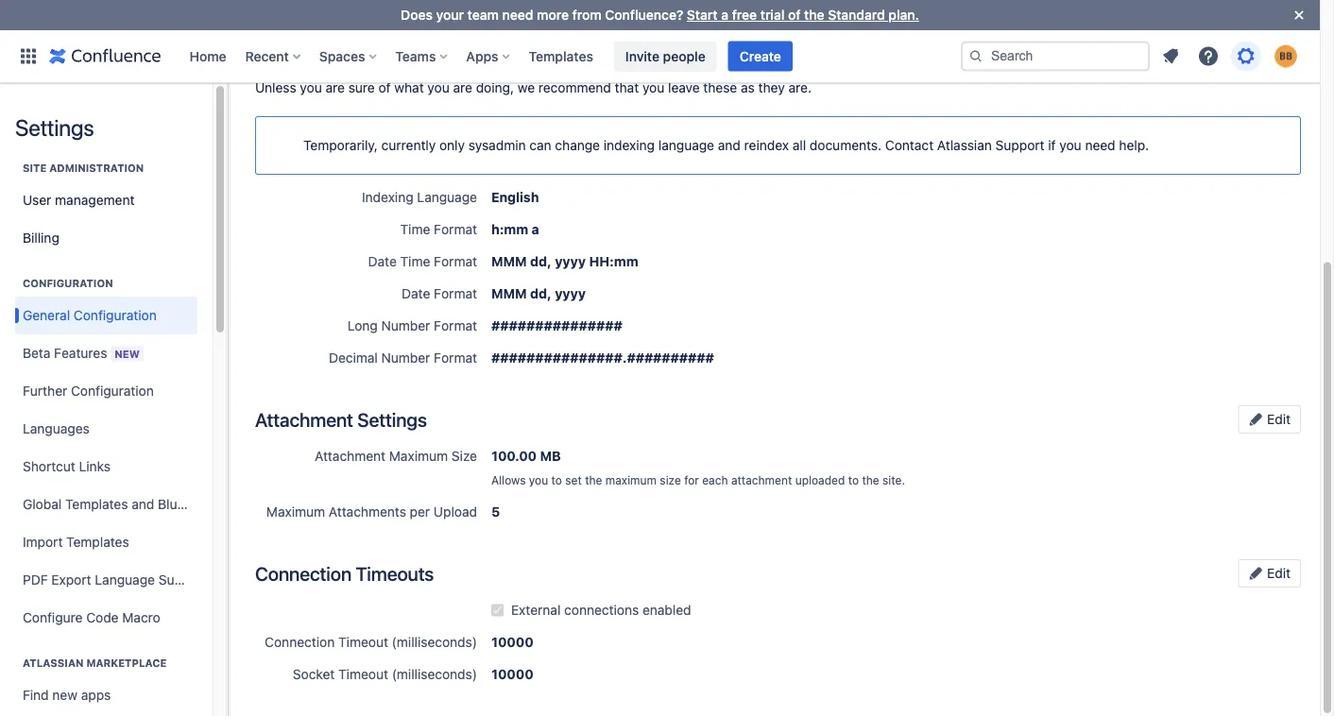 Task type: describe. For each thing, give the bounding box(es) containing it.
date for date time format
[[368, 254, 397, 269]]

indexing language
[[362, 189, 477, 205]]

socket
[[293, 667, 335, 682]]

start a free trial of the standard plan. link
[[687, 7, 919, 23]]

they
[[758, 80, 785, 95]]

site. inside 100.00 mb allows you to set the maximum size for each attachment uploaded to the site.
[[883, 473, 905, 487]]

edit for formatting and international settings
[[1264, 28, 1291, 43]]

new
[[52, 687, 77, 703]]

find new apps link
[[15, 677, 197, 714]]

0 vertical spatial configuration
[[23, 277, 113, 290]]

yyyy for mmm dd, yyyy hh:mm
[[555, 254, 586, 269]]

size
[[452, 448, 477, 464]]

long
[[348, 318, 378, 334]]

mmm dd, yyyy hh:mm
[[491, 254, 638, 269]]

upload
[[434, 504, 477, 520]]

close image
[[1288, 4, 1311, 26]]

timeout for connection
[[338, 634, 388, 650]]

language down international in the top of the page
[[425, 61, 481, 77]]

notification icon image
[[1159, 45, 1182, 68]]

english
[[491, 189, 539, 205]]

home link
[[184, 41, 232, 71]]

edit link for attachment settings
[[1238, 405, 1301, 434]]

atlassian marketplace
[[23, 657, 167, 669]]

small image for connection timeouts
[[1248, 566, 1264, 581]]

indexing
[[362, 189, 413, 205]]

export
[[51, 572, 91, 588]]

start
[[687, 7, 718, 23]]

you inside 100.00 mb allows you to set the maximum size for each attachment uploaded to the site.
[[529, 473, 548, 487]]

100.00
[[491, 448, 537, 464]]

support inside configuration group
[[158, 572, 208, 588]]

further
[[23, 383, 67, 399]]

date format
[[402, 286, 477, 301]]

we
[[518, 80, 535, 95]]

billing
[[23, 230, 59, 246]]

0 vertical spatial can
[[281, 61, 303, 77]]

of inside 'these options relate to the time and date formatting on the site. unless you are sure of what you are doing, we recommend that you leave these as they are.'
[[378, 80, 391, 95]]

these
[[879, 61, 917, 77]]

people
[[663, 48, 706, 64]]

these options relate to the time and date formatting on the site. unless you are sure of what you are doing, we recommend that you leave these as they are.
[[255, 61, 1269, 95]]

import templates link
[[15, 523, 197, 561]]

interface
[[601, 61, 656, 77]]

apps
[[81, 687, 111, 703]]

(milliseconds) for socket timeout (milliseconds)
[[392, 667, 477, 682]]

formatting
[[1134, 61, 1197, 77]]

and inside configuration group
[[132, 497, 154, 512]]

attachment settings
[[255, 408, 427, 430]]

spaces button
[[314, 41, 384, 71]]

site. inside 'these options relate to the time and date formatting on the site. unless you are sure of what you are doing, we recommend that you leave these as they are.'
[[1243, 61, 1269, 77]]

relate
[[969, 61, 1004, 77]]

doing,
[[476, 80, 514, 95]]

timeout for socket
[[338, 667, 388, 682]]

decimal number format
[[329, 350, 477, 366]]

billing link
[[15, 219, 197, 257]]

3 format from the top
[[434, 286, 477, 301]]

the right set
[[585, 473, 602, 487]]

default
[[379, 61, 421, 77]]

user management link
[[15, 181, 197, 219]]

management
[[55, 192, 135, 208]]

site administration
[[23, 162, 144, 174]]

configure code macro link
[[15, 599, 197, 637]]

apps button
[[461, 41, 517, 71]]

maximum
[[605, 473, 657, 487]]

languages link
[[15, 410, 197, 448]]

mmm for mmm dd, yyyy hh:mm
[[491, 254, 527, 269]]

does
[[401, 7, 433, 23]]

1 time from the top
[[400, 222, 430, 237]]

each
[[702, 473, 728, 487]]

you right if
[[1060, 137, 1082, 153]]

0 horizontal spatial a
[[532, 222, 539, 237]]

Search field
[[961, 41, 1150, 71]]

1 horizontal spatial settings
[[357, 408, 427, 430]]

number for decimal
[[381, 350, 430, 366]]

recommend
[[538, 80, 611, 95]]

that
[[615, 80, 639, 95]]

connection for connection timeout (milliseconds)
[[265, 634, 335, 650]]

general
[[23, 308, 70, 323]]

recent
[[245, 48, 289, 64]]

the right uploaded
[[862, 473, 879, 487]]

as
[[741, 80, 755, 95]]

h:mm a
[[491, 222, 539, 237]]

indexing
[[604, 137, 655, 153]]

user management
[[23, 192, 135, 208]]

time
[[1046, 61, 1073, 77]]

are.
[[789, 80, 812, 95]]

teams
[[395, 48, 436, 64]]

configuration for further
[[71, 383, 154, 399]]

1 horizontal spatial support
[[996, 137, 1045, 153]]

settings icon image
[[1235, 45, 1258, 68]]

0 vertical spatial a
[[721, 7, 729, 23]]

administration
[[49, 162, 144, 174]]

2 are from the left
[[453, 80, 472, 95]]

dd, for mmm dd, yyyy hh:mm
[[530, 254, 552, 269]]

language inside pdf export language support link
[[95, 572, 155, 588]]

small image for formatting and international settings
[[1248, 28, 1264, 43]]

on inside 'these options relate to the time and date formatting on the site. unless you are sure of what you are doing, we recommend that you leave these as they are.'
[[1201, 61, 1216, 77]]

currently
[[381, 137, 436, 153]]

small image for attachment settings
[[1248, 411, 1264, 427]]

apps
[[466, 48, 498, 64]]

set
[[565, 473, 582, 487]]

shortcut links
[[23, 459, 111, 474]]

1 on from the left
[[659, 61, 674, 77]]

standard
[[828, 7, 885, 23]]

spaces
[[319, 48, 365, 64]]

to inside 'these options relate to the time and date formatting on the site. unless you are sure of what you are doing, we recommend that you leave these as they are.'
[[1007, 61, 1020, 77]]

global templates and blueprints
[[23, 497, 219, 512]]

10000 for socket timeout (milliseconds)
[[491, 667, 534, 682]]

1 horizontal spatial change
[[555, 137, 600, 153]]

0 horizontal spatial need
[[502, 7, 533, 23]]

0 horizontal spatial change
[[307, 61, 352, 77]]

mb
[[540, 448, 561, 464]]

the left your profile and preferences image in the top of the page
[[1220, 61, 1239, 77]]

format for decimal number format
[[434, 350, 477, 366]]

mmm dd, yyyy
[[491, 286, 586, 301]]

mmm for mmm dd, yyyy
[[491, 286, 527, 301]]

configure code macro
[[23, 610, 160, 625]]

per
[[410, 504, 430, 520]]

new
[[115, 348, 140, 360]]

all
[[793, 137, 806, 153]]

page
[[845, 61, 876, 77]]

1 vertical spatial can
[[529, 137, 551, 153]]

create
[[740, 48, 781, 64]]

banner containing home
[[0, 30, 1320, 83]]

global element
[[11, 30, 961, 83]]

from
[[572, 7, 602, 23]]

0 vertical spatial settings
[[496, 25, 565, 47]]

your
[[436, 7, 464, 23]]

0 horizontal spatial maximum
[[266, 504, 325, 520]]

edit link for formatting and international settings
[[1238, 22, 1301, 50]]



Task type: locate. For each thing, give the bounding box(es) containing it.
date
[[1103, 61, 1130, 77]]

1 dd, from the top
[[530, 254, 552, 269]]

1 horizontal spatial to
[[848, 473, 859, 487]]

connection
[[255, 562, 352, 584], [265, 634, 335, 650]]

more
[[537, 7, 569, 23]]

atlassian
[[937, 137, 992, 153], [23, 657, 84, 669]]

1 mmm from the top
[[491, 254, 527, 269]]

blueprints
[[158, 497, 219, 512]]

for up the doing,
[[484, 61, 501, 77]]

site administration group
[[15, 142, 197, 263]]

and left reindex
[[718, 137, 741, 153]]

a left free
[[721, 7, 729, 23]]

0 vertical spatial number
[[381, 318, 430, 334]]

need left help.
[[1085, 137, 1116, 153]]

maximum left attachments at the bottom left of page
[[266, 504, 325, 520]]

0 horizontal spatial on
[[659, 61, 674, 77]]

2 mmm from the top
[[491, 286, 527, 301]]

are left the doing,
[[453, 80, 472, 95]]

help.
[[1119, 137, 1149, 153]]

support
[[996, 137, 1045, 153], [158, 572, 208, 588]]

0 vertical spatial templates
[[529, 48, 593, 64]]

2 edit link from the top
[[1238, 405, 1301, 434]]

sysadmin
[[468, 137, 526, 153]]

1 vertical spatial atlassian
[[23, 657, 84, 669]]

dd, for mmm dd, yyyy
[[530, 286, 552, 301]]

attachment for attachment settings
[[255, 408, 353, 430]]

10000
[[491, 634, 534, 650], [491, 667, 534, 682]]

2 timeout from the top
[[338, 667, 388, 682]]

2 dd, from the top
[[530, 286, 552, 301]]

0 vertical spatial yyyy
[[555, 254, 586, 269]]

a
[[721, 7, 729, 23], [532, 222, 539, 237]]

to
[[1007, 61, 1020, 77], [551, 473, 562, 487], [848, 473, 859, 487]]

1 vertical spatial time
[[400, 254, 430, 269]]

0 vertical spatial maximum
[[389, 448, 448, 464]]

1 horizontal spatial of
[[788, 7, 801, 23]]

format up date format
[[434, 254, 477, 269]]

2 vertical spatial small image
[[1248, 566, 1264, 581]]

small image
[[1248, 28, 1264, 43], [1248, 411, 1264, 427], [1248, 566, 1264, 581]]

2 small image from the top
[[1248, 411, 1264, 427]]

recent button
[[240, 41, 308, 71]]

timeout
[[338, 634, 388, 650], [338, 667, 388, 682]]

formatting
[[255, 25, 347, 47]]

5
[[491, 504, 500, 520]]

templates up recommend
[[529, 48, 593, 64]]

0 horizontal spatial are
[[326, 80, 345, 95]]

pdf
[[23, 572, 48, 588]]

10000 for connection timeout (milliseconds)
[[491, 634, 534, 650]]

1 horizontal spatial for
[[684, 473, 699, 487]]

configuration up new
[[74, 308, 157, 323]]

site. right uploaded
[[883, 473, 905, 487]]

number for long
[[381, 318, 430, 334]]

0 vertical spatial dd,
[[530, 254, 552, 269]]

contact
[[885, 137, 934, 153]]

sure
[[348, 80, 375, 95]]

0 vertical spatial change
[[307, 61, 352, 77]]

format down 'date time format'
[[434, 286, 477, 301]]

attachment down decimal
[[255, 408, 353, 430]]

import
[[23, 534, 63, 550]]

configuration up languages link
[[71, 383, 154, 399]]

confluence
[[528, 61, 598, 77]]

you
[[300, 80, 322, 95], [427, 80, 450, 95], [642, 80, 665, 95], [1060, 137, 1082, 153], [529, 473, 548, 487]]

options
[[920, 61, 966, 77]]

2 yyyy from the top
[[555, 286, 586, 301]]

search image
[[968, 49, 984, 64]]

format down date format
[[434, 318, 477, 334]]

change up sure
[[307, 61, 352, 77]]

the up we
[[505, 61, 525, 77]]

format up 'date time format'
[[434, 222, 477, 237]]

if
[[1048, 137, 1056, 153]]

(milliseconds) down connection timeout (milliseconds)
[[392, 667, 477, 682]]

3 small image from the top
[[1248, 566, 1264, 581]]

external connections enabled
[[511, 602, 691, 618]]

external
[[511, 602, 561, 618]]

language right indexing
[[658, 137, 714, 153]]

language up these
[[701, 61, 757, 77]]

only
[[439, 137, 465, 153]]

2 vertical spatial templates
[[66, 534, 129, 550]]

find
[[23, 687, 49, 703]]

1 horizontal spatial site.
[[1243, 61, 1269, 77]]

0 vertical spatial 10000
[[491, 634, 534, 650]]

to right relate
[[1007, 61, 1020, 77]]

further configuration
[[23, 383, 154, 399]]

2 edit from the top
[[1264, 411, 1291, 427]]

confluence image
[[49, 45, 161, 68], [49, 45, 161, 68]]

configuration for general
[[74, 308, 157, 323]]

temporarily,
[[303, 137, 378, 153]]

hh:mm
[[589, 254, 638, 269]]

connection for connection timeouts
[[255, 562, 352, 584]]

0 horizontal spatial support
[[158, 572, 208, 588]]

maximum
[[389, 448, 448, 464], [266, 504, 325, 520]]

help icon image
[[1197, 45, 1220, 68]]

connection up socket
[[265, 634, 335, 650]]

language
[[425, 61, 481, 77], [701, 61, 757, 77], [658, 137, 714, 153]]

yyyy
[[555, 254, 586, 269], [555, 286, 586, 301]]

1 format from the top
[[434, 222, 477, 237]]

1 vertical spatial connection
[[265, 634, 335, 650]]

socket timeout (milliseconds)
[[293, 667, 477, 682]]

2 (milliseconds) from the top
[[392, 667, 477, 682]]

0 horizontal spatial site.
[[883, 473, 905, 487]]

2 format from the top
[[434, 254, 477, 269]]

2 time from the top
[[400, 254, 430, 269]]

1 vertical spatial attachment
[[315, 448, 386, 464]]

1 horizontal spatial date
[[402, 286, 430, 301]]

change left indexing
[[555, 137, 600, 153]]

connections
[[564, 602, 639, 618]]

attachment down attachment settings on the bottom left
[[315, 448, 386, 464]]

for inside 100.00 mb allows you to set the maximum size for each attachment uploaded to the site.
[[684, 473, 699, 487]]

appswitcher icon image
[[17, 45, 40, 68]]

0 vertical spatial edit link
[[1238, 22, 1301, 50]]

collapse sidebar image
[[206, 93, 248, 130]]

are
[[326, 80, 345, 95], [453, 80, 472, 95]]

the left time
[[1023, 61, 1043, 77]]

1 horizontal spatial maximum
[[389, 448, 448, 464]]

0 horizontal spatial for
[[484, 61, 501, 77]]

0 vertical spatial site.
[[1243, 61, 1269, 77]]

code
[[86, 610, 119, 625]]

timeout up 'socket timeout (milliseconds)'
[[338, 634, 388, 650]]

0 vertical spatial connection
[[255, 562, 352, 584]]

configuration up general
[[23, 277, 113, 290]]

1 horizontal spatial on
[[1201, 61, 1216, 77]]

1 vertical spatial number
[[381, 350, 430, 366]]

invite
[[625, 48, 660, 64]]

configuration
[[23, 277, 113, 290], [74, 308, 157, 323], [71, 383, 154, 399]]

(milliseconds) up 'socket timeout (milliseconds)'
[[392, 634, 477, 650]]

0 vertical spatial mmm
[[491, 254, 527, 269]]

1 vertical spatial small image
[[1248, 411, 1264, 427]]

1 vertical spatial settings
[[15, 114, 94, 141]]

1 vertical spatial need
[[1085, 137, 1116, 153]]

1 horizontal spatial atlassian
[[937, 137, 992, 153]]

0 vertical spatial atlassian
[[937, 137, 992, 153]]

1 horizontal spatial are
[[453, 80, 472, 95]]

teams button
[[390, 41, 455, 71]]

atlassian inside atlassian marketplace group
[[23, 657, 84, 669]]

1 vertical spatial for
[[684, 473, 699, 487]]

support left if
[[996, 137, 1045, 153]]

2 vertical spatial edit link
[[1238, 559, 1301, 588]]

can right sysadmin on the left top
[[529, 137, 551, 153]]

on right notification icon
[[1201, 61, 1216, 77]]

settings up site
[[15, 114, 94, 141]]

the up the leave
[[678, 61, 698, 77]]

1 horizontal spatial a
[[721, 7, 729, 23]]

and inside 'these options relate to the time and date formatting on the site. unless you are sure of what you are doing, we recommend that you leave these as they are.'
[[1077, 61, 1099, 77]]

0 horizontal spatial of
[[378, 80, 391, 95]]

to right uploaded
[[848, 473, 859, 487]]

1 vertical spatial timeout
[[338, 667, 388, 682]]

you can change the default language for the confluence interface on the language configuration page
[[255, 61, 876, 77]]

0 vertical spatial attachment
[[255, 408, 353, 430]]

2 on from the left
[[1201, 61, 1216, 77]]

links
[[79, 459, 111, 474]]

on up the leave
[[659, 61, 674, 77]]

templates down links
[[65, 497, 128, 512]]

templates inside global element
[[529, 48, 593, 64]]

1 number from the top
[[381, 318, 430, 334]]

1 vertical spatial language
[[95, 572, 155, 588]]

templates for global templates and blueprints
[[65, 497, 128, 512]]

0 vertical spatial language
[[417, 189, 477, 205]]

0 horizontal spatial to
[[551, 473, 562, 487]]

1 horizontal spatial language
[[417, 189, 477, 205]]

international
[[387, 25, 491, 47]]

1 edit from the top
[[1264, 28, 1291, 43]]

the right trial
[[804, 7, 824, 23]]

2 horizontal spatial to
[[1007, 61, 1020, 77]]

2 10000 from the top
[[491, 667, 534, 682]]

configuration inside "link"
[[71, 383, 154, 399]]

2 vertical spatial configuration
[[71, 383, 154, 399]]

1 edit link from the top
[[1238, 22, 1301, 50]]

0 horizontal spatial settings
[[15, 114, 94, 141]]

templates for import templates
[[66, 534, 129, 550]]

yyyy left hh:mm
[[555, 254, 586, 269]]

atlassian up new
[[23, 657, 84, 669]]

format for long number format
[[434, 318, 477, 334]]

attachment for attachment maximum size
[[315, 448, 386, 464]]

maximum left the size
[[389, 448, 448, 464]]

date time format
[[368, 254, 477, 269]]

unless
[[255, 80, 296, 95]]

0 vertical spatial date
[[368, 254, 397, 269]]

allows
[[491, 473, 526, 487]]

atlassian marketplace group
[[15, 637, 197, 716]]

1 horizontal spatial need
[[1085, 137, 1116, 153]]

timeout down connection timeout (milliseconds)
[[338, 667, 388, 682]]

reindex
[[744, 137, 789, 153]]

1 vertical spatial mmm
[[491, 286, 527, 301]]

confluence?
[[605, 7, 683, 23]]

the up sure
[[355, 61, 375, 77]]

1 vertical spatial support
[[158, 572, 208, 588]]

beta
[[23, 345, 50, 360]]

date for date format
[[402, 286, 430, 301]]

you right "unless"
[[300, 80, 322, 95]]

1 vertical spatial (milliseconds)
[[392, 667, 477, 682]]

1 vertical spatial yyyy
[[555, 286, 586, 301]]

edit link for connection timeouts
[[1238, 559, 1301, 588]]

your profile and preferences image
[[1275, 45, 1297, 68]]

yyyy for mmm dd, yyyy
[[555, 286, 586, 301]]

configuration group
[[15, 257, 219, 643]]

1 vertical spatial 10000
[[491, 667, 534, 682]]

3 edit link from the top
[[1238, 559, 1301, 588]]

pdf export language support link
[[15, 561, 208, 599]]

free
[[732, 7, 757, 23]]

0 vertical spatial of
[[788, 7, 801, 23]]

2 vertical spatial edit
[[1264, 566, 1291, 581]]

you right what at the left top of the page
[[427, 80, 450, 95]]

1 vertical spatial maximum
[[266, 504, 325, 520]]

0 vertical spatial (milliseconds)
[[392, 634, 477, 650]]

time down indexing language
[[400, 222, 430, 237]]

shortcut links link
[[15, 448, 197, 486]]

and
[[351, 25, 383, 47], [1077, 61, 1099, 77], [718, 137, 741, 153], [132, 497, 154, 512]]

number down long number format
[[381, 350, 430, 366]]

5 format from the top
[[434, 350, 477, 366]]

site.
[[1243, 61, 1269, 77], [883, 473, 905, 487]]

None checkbox
[[491, 604, 504, 617]]

and left blueprints
[[132, 497, 154, 512]]

language up macro
[[95, 572, 155, 588]]

can up "unless"
[[281, 61, 303, 77]]

global templates and blueprints link
[[15, 486, 219, 523]]

for right size
[[684, 473, 699, 487]]

these
[[703, 80, 737, 95]]

yyyy down mmm dd, yyyy hh:mm
[[555, 286, 586, 301]]

enabled
[[643, 602, 691, 618]]

language up time format
[[417, 189, 477, 205]]

of
[[788, 7, 801, 23], [378, 80, 391, 95]]

timeouts
[[356, 562, 434, 584]]

1 (milliseconds) from the top
[[392, 634, 477, 650]]

1 vertical spatial templates
[[65, 497, 128, 512]]

0 vertical spatial edit
[[1264, 28, 1291, 43]]

for
[[484, 61, 501, 77], [684, 473, 699, 487]]

edit for attachment settings
[[1264, 411, 1291, 427]]

edit for connection timeouts
[[1264, 566, 1291, 581]]

and right time
[[1077, 61, 1099, 77]]

uploaded
[[795, 473, 845, 487]]

are left sure
[[326, 80, 345, 95]]

0 vertical spatial small image
[[1248, 28, 1264, 43]]

1 vertical spatial edit link
[[1238, 405, 1301, 434]]

configure
[[23, 610, 83, 625]]

date up long number format
[[402, 286, 430, 301]]

you down mb
[[529, 473, 548, 487]]

to left set
[[551, 473, 562, 487]]

0 vertical spatial time
[[400, 222, 430, 237]]

###############
[[491, 318, 622, 334]]

1 vertical spatial of
[[378, 80, 391, 95]]

1 horizontal spatial can
[[529, 137, 551, 153]]

mmm down the h:mm
[[491, 254, 527, 269]]

1 vertical spatial dd,
[[530, 286, 552, 301]]

create link
[[728, 41, 793, 71]]

number up decimal number format
[[381, 318, 430, 334]]

pdf export language support
[[23, 572, 208, 588]]

dd, up ###############
[[530, 286, 552, 301]]

settings up attachment maximum size
[[357, 408, 427, 430]]

1 yyyy from the top
[[555, 254, 586, 269]]

connection timeout (milliseconds)
[[265, 634, 477, 650]]

0 vertical spatial support
[[996, 137, 1045, 153]]

1 vertical spatial change
[[555, 137, 600, 153]]

format down long number format
[[434, 350, 477, 366]]

settings down more
[[496, 25, 565, 47]]

0 horizontal spatial date
[[368, 254, 397, 269]]

h:mm
[[491, 222, 528, 237]]

1 vertical spatial configuration
[[74, 308, 157, 323]]

of right sure
[[378, 80, 391, 95]]

format for date time format
[[434, 254, 477, 269]]

4 format from the top
[[434, 318, 477, 334]]

1 vertical spatial edit
[[1264, 411, 1291, 427]]

attachment maximum size
[[315, 448, 477, 464]]

and up spaces
[[351, 25, 383, 47]]

attachments
[[329, 504, 406, 520]]

0 horizontal spatial can
[[281, 61, 303, 77]]

dd, up mmm dd, yyyy
[[530, 254, 552, 269]]

2 number from the top
[[381, 350, 430, 366]]

2 vertical spatial settings
[[357, 408, 427, 430]]

0 vertical spatial for
[[484, 61, 501, 77]]

trial
[[760, 7, 785, 23]]

atlassian right contact
[[937, 137, 992, 153]]

0 horizontal spatial atlassian
[[23, 657, 84, 669]]

site. left your profile and preferences image in the top of the page
[[1243, 61, 1269, 77]]

a right the h:mm
[[532, 222, 539, 237]]

1 timeout from the top
[[338, 634, 388, 650]]

banner
[[0, 30, 1320, 83]]

2 horizontal spatial settings
[[496, 25, 565, 47]]

you right the that
[[642, 80, 665, 95]]

language configuration page link
[[701, 61, 876, 77]]

find new apps
[[23, 687, 111, 703]]

further configuration link
[[15, 372, 197, 410]]

general configuration
[[23, 308, 157, 323]]

support up macro
[[158, 572, 208, 588]]

long number format
[[348, 318, 477, 334]]

need right team
[[502, 7, 533, 23]]

of right trial
[[788, 7, 801, 23]]

1 small image from the top
[[1248, 28, 1264, 43]]

0 horizontal spatial language
[[95, 572, 155, 588]]

connection down attachments at the bottom left of page
[[255, 562, 352, 584]]

1 vertical spatial a
[[532, 222, 539, 237]]

1 10000 from the top
[[491, 634, 534, 650]]

0 vertical spatial need
[[502, 7, 533, 23]]

(milliseconds) for connection timeout (milliseconds)
[[392, 634, 477, 650]]

time down time format
[[400, 254, 430, 269]]

3 edit from the top
[[1264, 566, 1291, 581]]

1 are from the left
[[326, 80, 345, 95]]

0 vertical spatial timeout
[[338, 634, 388, 650]]

time
[[400, 222, 430, 237], [400, 254, 430, 269]]

date down indexing
[[368, 254, 397, 269]]

templates up pdf export language support link on the bottom left of page
[[66, 534, 129, 550]]

mmm up ###############
[[491, 286, 527, 301]]

temporarily, currently only sysadmin can change indexing language and reindex all documents. contact atlassian support if you need help.
[[303, 137, 1149, 153]]

1 vertical spatial site.
[[883, 473, 905, 487]]

1 vertical spatial date
[[402, 286, 430, 301]]



Task type: vqa. For each thing, say whether or not it's contained in the screenshot.
on
yes



